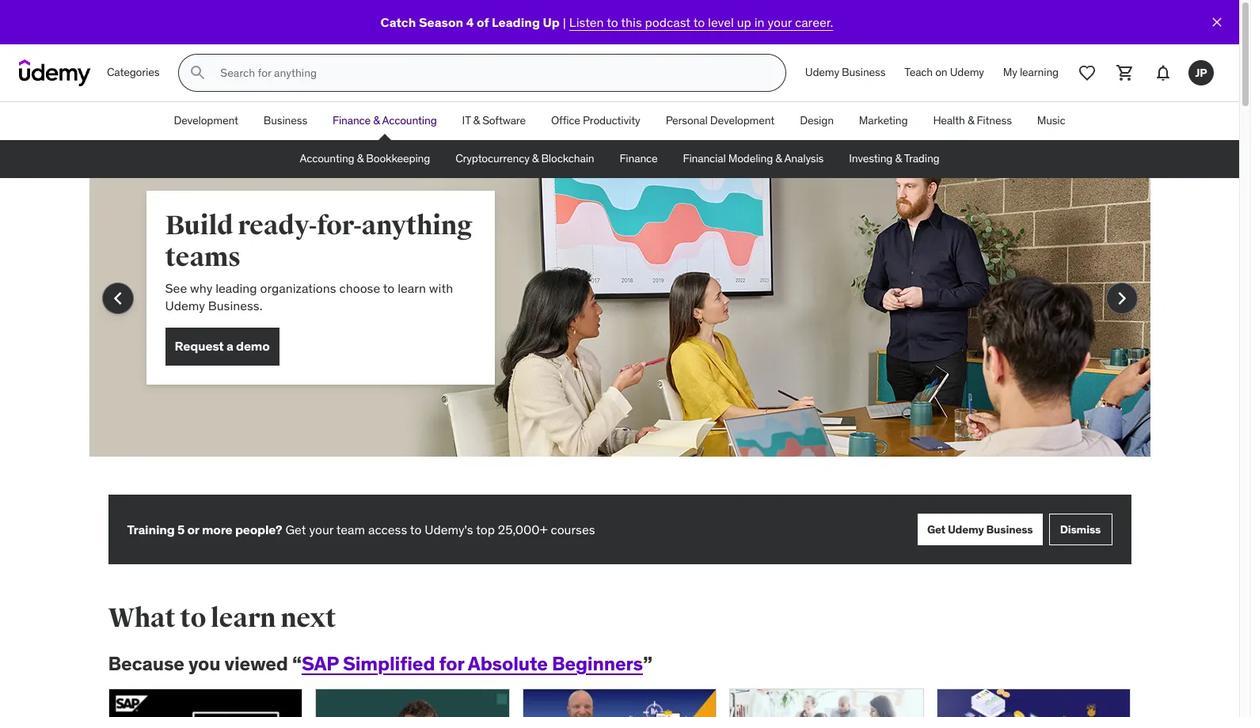 Task type: vqa. For each thing, say whether or not it's contained in the screenshot.
"ppc"
no



Task type: locate. For each thing, give the bounding box(es) containing it.
courses
[[551, 522, 595, 538]]

it & software
[[462, 113, 526, 128]]

listen
[[570, 14, 604, 30]]

next image
[[1110, 286, 1135, 311]]

0 vertical spatial your
[[768, 14, 792, 30]]

cryptocurrency & blockchain link
[[443, 140, 607, 178]]

close image
[[1210, 14, 1226, 30]]

1 horizontal spatial learn
[[398, 280, 426, 296]]

& right "health"
[[968, 113, 975, 128]]

udemy business
[[806, 65, 886, 79]]

& left blockchain
[[532, 151, 539, 166]]

dismiss button
[[1049, 514, 1113, 546]]

2 vertical spatial business
[[987, 523, 1034, 537]]

0 horizontal spatial business
[[264, 113, 307, 128]]

personal
[[666, 113, 708, 128]]

accounting down business link
[[300, 151, 355, 166]]

&
[[373, 113, 380, 128], [473, 113, 480, 128], [968, 113, 975, 128], [357, 151, 364, 166], [532, 151, 539, 166], [776, 151, 783, 166], [896, 151, 902, 166]]

2 development from the left
[[711, 113, 775, 128]]

your
[[768, 14, 792, 30], [309, 522, 334, 538]]

next
[[281, 602, 336, 635]]

& right it
[[473, 113, 480, 128]]

design link
[[788, 102, 847, 140]]

2 horizontal spatial business
[[987, 523, 1034, 537]]

accounting inside 'link'
[[382, 113, 437, 128]]

anything
[[362, 209, 473, 242]]

& up accounting & bookkeeping
[[373, 113, 380, 128]]

finance up accounting & bookkeeping
[[333, 113, 371, 128]]

cryptocurrency
[[456, 151, 530, 166]]

request a demo link
[[165, 328, 279, 366]]

to right choose at the top of page
[[383, 280, 395, 296]]

catch season 4 of leading up | listen to this podcast to level up in your career.
[[381, 14, 834, 30]]

my learning
[[1004, 65, 1059, 79]]

business
[[842, 65, 886, 79], [264, 113, 307, 128], [987, 523, 1034, 537]]

development up modeling
[[711, 113, 775, 128]]

1 horizontal spatial get
[[928, 523, 946, 537]]

finance down productivity
[[620, 151, 658, 166]]

finance & accounting
[[333, 113, 437, 128]]

simplified
[[343, 652, 435, 677]]

accounting up the 'bookkeeping'
[[382, 113, 437, 128]]

build ready-for-anything teams see why leading organizations choose to learn with udemy business.
[[165, 209, 473, 314]]

it & software link
[[450, 102, 539, 140]]

0 vertical spatial accounting
[[382, 113, 437, 128]]

& for it
[[473, 113, 480, 128]]

finance for finance
[[620, 151, 658, 166]]

1 vertical spatial accounting
[[300, 151, 355, 166]]

get
[[286, 522, 306, 538], [928, 523, 946, 537]]

learn left with
[[398, 280, 426, 296]]

0 vertical spatial business
[[842, 65, 886, 79]]

because
[[108, 652, 184, 677]]

1 horizontal spatial your
[[768, 14, 792, 30]]

development
[[174, 113, 238, 128], [711, 113, 775, 128]]

& for investing
[[896, 151, 902, 166]]

to up you
[[180, 602, 206, 635]]

0 horizontal spatial development
[[174, 113, 238, 128]]

music
[[1038, 113, 1066, 128]]

with
[[429, 280, 453, 296]]

& inside 'link'
[[373, 113, 380, 128]]

learn up viewed
[[211, 602, 276, 635]]

0 horizontal spatial your
[[309, 522, 334, 538]]

learn inside build ready-for-anything teams see why leading organizations choose to learn with udemy business.
[[398, 280, 426, 296]]

& for accounting
[[357, 151, 364, 166]]

& left analysis
[[776, 151, 783, 166]]

jp
[[1196, 65, 1208, 80]]

my
[[1004, 65, 1018, 79]]

1 vertical spatial finance
[[620, 151, 658, 166]]

1 development from the left
[[174, 113, 238, 128]]

blockchain
[[542, 151, 595, 166]]

request
[[175, 338, 224, 354]]

1 horizontal spatial development
[[711, 113, 775, 128]]

to left this in the top of the page
[[607, 14, 619, 30]]

Search for anything text field
[[217, 59, 767, 86]]

teach
[[905, 65, 933, 79]]

people?
[[235, 522, 282, 538]]

0 vertical spatial finance
[[333, 113, 371, 128]]

to inside build ready-for-anything teams see why leading organizations choose to learn with udemy business.
[[383, 280, 395, 296]]

notifications image
[[1154, 63, 1173, 82]]

finance link
[[607, 140, 671, 178]]

1 horizontal spatial accounting
[[382, 113, 437, 128]]

development inside development link
[[174, 113, 238, 128]]

organizations
[[260, 280, 336, 296]]

sap simplified for absolute beginners link
[[302, 652, 643, 677]]

trading
[[905, 151, 940, 166]]

design
[[800, 113, 834, 128]]

0 horizontal spatial get
[[286, 522, 306, 538]]

teach on udemy link
[[896, 54, 994, 92]]

1 horizontal spatial finance
[[620, 151, 658, 166]]

cryptocurrency & blockchain
[[456, 151, 595, 166]]

investing & trading
[[850, 151, 940, 166]]

your right in
[[768, 14, 792, 30]]

your left "team"
[[309, 522, 334, 538]]

why
[[190, 280, 213, 296]]

catch
[[381, 14, 416, 30]]

teams
[[165, 241, 241, 274]]

0 horizontal spatial finance
[[333, 113, 371, 128]]

absolute
[[468, 652, 548, 677]]

on
[[936, 65, 948, 79]]

season
[[419, 14, 464, 30]]

accounting
[[382, 113, 437, 128], [300, 151, 355, 166]]

1 vertical spatial learn
[[211, 602, 276, 635]]

0 horizontal spatial learn
[[211, 602, 276, 635]]

& left trading
[[896, 151, 902, 166]]

sap
[[302, 652, 339, 677]]

get udemy business
[[928, 523, 1034, 537]]

submit search image
[[189, 63, 208, 82]]

learn
[[398, 280, 426, 296], [211, 602, 276, 635]]

0 vertical spatial learn
[[398, 280, 426, 296]]

& left the 'bookkeeping'
[[357, 151, 364, 166]]

development down the submit search icon
[[174, 113, 238, 128]]

finance inside 'link'
[[333, 113, 371, 128]]

carousel element
[[89, 140, 1151, 495]]

1 vertical spatial your
[[309, 522, 334, 538]]

teach on udemy
[[905, 65, 985, 79]]

categories
[[107, 65, 160, 79]]

listen to this podcast to level up in your career. link
[[570, 14, 834, 30]]

1 horizontal spatial business
[[842, 65, 886, 79]]



Task type: describe. For each thing, give the bounding box(es) containing it.
shopping cart with 0 items image
[[1116, 63, 1135, 82]]

fitness
[[977, 113, 1012, 128]]

office
[[551, 113, 581, 128]]

for-
[[317, 209, 362, 242]]

for
[[439, 652, 464, 677]]

or
[[187, 522, 199, 538]]

investing & trading link
[[837, 140, 953, 178]]

in
[[755, 14, 765, 30]]

& for health
[[968, 113, 975, 128]]

office productivity
[[551, 113, 641, 128]]

financial modeling & analysis
[[683, 151, 824, 166]]

udemy's
[[425, 522, 473, 538]]

top
[[476, 522, 495, 538]]

build
[[165, 209, 233, 242]]

development link
[[161, 102, 251, 140]]

music link
[[1025, 102, 1079, 140]]

what
[[108, 602, 175, 635]]

investing
[[850, 151, 893, 166]]

udemy inside build ready-for-anything teams see why leading organizations choose to learn with udemy business.
[[165, 298, 205, 314]]

financial modeling & analysis link
[[671, 140, 837, 178]]

this
[[621, 14, 642, 30]]

health
[[934, 113, 966, 128]]

beginners
[[552, 652, 643, 677]]

personal development link
[[653, 102, 788, 140]]

to left level
[[694, 14, 705, 30]]

0 horizontal spatial accounting
[[300, 151, 355, 166]]

dismiss
[[1061, 523, 1102, 537]]

jp link
[[1183, 54, 1221, 92]]

software
[[483, 113, 526, 128]]

accounting & bookkeeping
[[300, 151, 430, 166]]

finance for finance & accounting
[[333, 113, 371, 128]]

team
[[336, 522, 365, 538]]

see
[[165, 280, 187, 296]]

health & fitness link
[[921, 102, 1025, 140]]

previous image
[[105, 286, 130, 311]]

4
[[466, 14, 474, 30]]

productivity
[[583, 113, 641, 128]]

level
[[708, 14, 734, 30]]

health & fitness
[[934, 113, 1012, 128]]

because you viewed " sap simplified for absolute beginners "
[[108, 652, 653, 677]]

you
[[189, 652, 221, 677]]

choose
[[339, 280, 380, 296]]

1 vertical spatial business
[[264, 113, 307, 128]]

marketing link
[[847, 102, 921, 140]]

& for finance
[[373, 113, 380, 128]]

podcast
[[645, 14, 691, 30]]

5
[[177, 522, 185, 538]]

up
[[737, 14, 752, 30]]

wishlist image
[[1078, 63, 1097, 82]]

leading
[[492, 14, 540, 30]]

office productivity link
[[539, 102, 653, 140]]

categories button
[[97, 54, 169, 92]]

"
[[292, 652, 302, 677]]

career.
[[795, 14, 834, 30]]

marketing
[[860, 113, 908, 128]]

modeling
[[729, 151, 773, 166]]

learning
[[1020, 65, 1059, 79]]

bookkeeping
[[366, 151, 430, 166]]

access
[[368, 522, 407, 538]]

& for cryptocurrency
[[532, 151, 539, 166]]

finance & accounting link
[[320, 102, 450, 140]]

analysis
[[785, 151, 824, 166]]

25,000+
[[498, 522, 548, 538]]

demo
[[236, 338, 270, 354]]

request a demo
[[175, 338, 270, 354]]

to right "access"
[[410, 522, 422, 538]]

|
[[563, 14, 567, 30]]

get udemy business link
[[918, 514, 1043, 546]]

"
[[643, 652, 653, 677]]

training 5 or more people? get your team access to udemy's top 25,000+ courses
[[127, 522, 595, 538]]

ready-
[[238, 209, 317, 242]]

financial
[[683, 151, 726, 166]]

what to learn next
[[108, 602, 336, 635]]

leading
[[216, 280, 257, 296]]

my learning link
[[994, 54, 1069, 92]]

business.
[[208, 298, 263, 314]]

udemy business link
[[796, 54, 896, 92]]

development inside personal development link
[[711, 113, 775, 128]]

a
[[227, 338, 233, 354]]

accounting & bookkeeping link
[[287, 140, 443, 178]]

business link
[[251, 102, 320, 140]]

viewed
[[225, 652, 288, 677]]

personal development
[[666, 113, 775, 128]]

it
[[462, 113, 471, 128]]

udemy image
[[19, 59, 91, 86]]

up
[[543, 14, 560, 30]]



